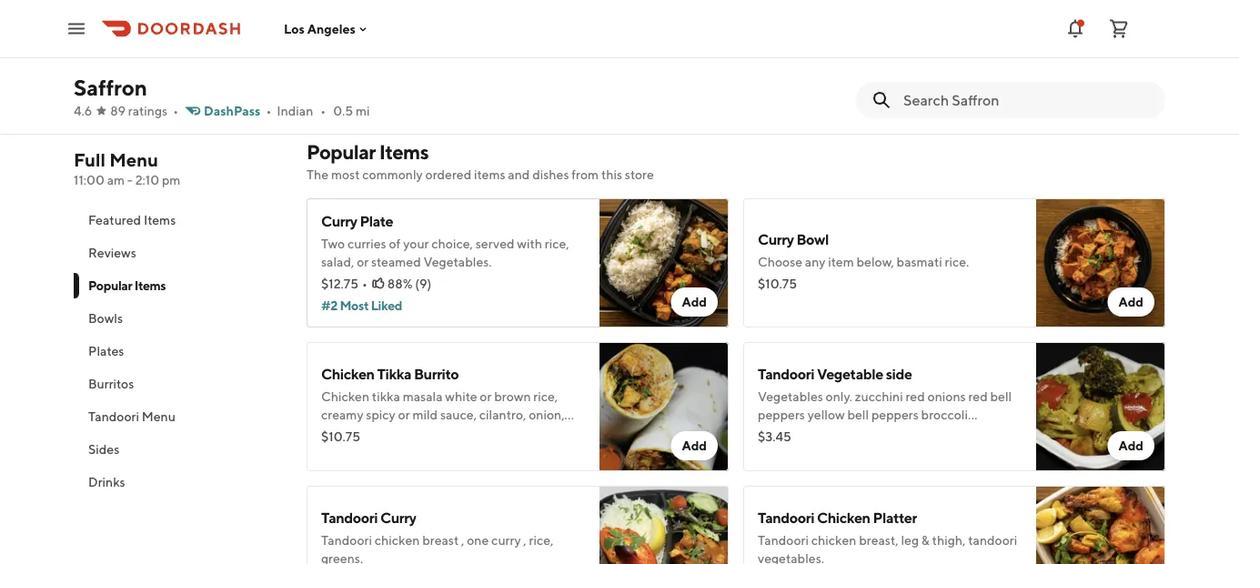 Task type: vqa. For each thing, say whether or not it's contained in the screenshot.
left us
no



Task type: describe. For each thing, give the bounding box(es) containing it.
dashpass
[[204, 103, 261, 118]]

cilantro,
[[479, 407, 526, 422]]

drinks
[[88, 474, 125, 489]]

with inside tandoori vegetable side vegetables only. zucchini red onions red bell peppers yellow bell peppers broccoli marinated in lemon juice oil with herbs and spices.
[[918, 425, 943, 440]]

brown
[[494, 389, 531, 404]]

commonly
[[362, 167, 423, 182]]

broccoli
[[921, 407, 968, 422]]

liked
[[371, 298, 402, 313]]

#2
[[321, 298, 337, 313]]

plate
[[360, 212, 393, 230]]

in inside the chicken tikka burrito chicken tikka masala white or brown rice, creamy spicy or mild sauce, cilantro, onion, lettuce, wrapped in a flour tortilla.
[[422, 425, 432, 440]]

tandoori vegetable side image
[[1036, 342, 1165, 471]]

add for chicken tikka burrito
[[682, 438, 707, 453]]

yellow
[[808, 407, 845, 422]]

tandoori menu
[[88, 409, 175, 424]]

tandoori chicken platter tandoori chicken breast, leg & thigh, tandoori vegetables.
[[758, 509, 1017, 564]]

store
[[625, 167, 654, 182]]

your
[[403, 236, 429, 251]]

dashpass •
[[204, 103, 271, 118]]

salad,
[[321, 254, 354, 269]]

0 vertical spatial chicken
[[321, 365, 375, 383]]

1 horizontal spatial 4.6
[[339, 17, 366, 38]]

breast
[[422, 533, 459, 548]]

0.5
[[333, 103, 353, 118]]

curry inside tandoori curry tandoori chicken breast ,  one curry , rice, greens.
[[380, 509, 416, 526]]

platter
[[873, 509, 917, 526]]

choice,
[[432, 236, 473, 251]]

featured
[[88, 212, 141, 227]]

bowls button
[[74, 302, 285, 335]]

breast,
[[859, 533, 899, 548]]

vegetables
[[758, 389, 823, 404]]

most
[[340, 298, 369, 313]]

sides button
[[74, 433, 285, 466]]

wrapped
[[368, 425, 419, 440]]

rice, for plate
[[545, 236, 569, 251]]

sides
[[88, 442, 119, 457]]

2 red from the left
[[968, 389, 988, 404]]

89 ratings •
[[110, 103, 178, 118]]

herbs
[[945, 425, 978, 440]]

tandoori vegetable side vegetables only. zucchini red onions red bell peppers yellow bell peppers broccoli marinated in lemon juice oil with herbs and spices.
[[758, 365, 1012, 459]]

88% (9)
[[387, 276, 431, 291]]

indian
[[277, 103, 313, 118]]

2 , from the left
[[523, 533, 526, 548]]

items for popular items
[[134, 278, 166, 293]]

tandoori for curry
[[321, 509, 378, 526]]

lettuce,
[[321, 425, 366, 440]]

popular for popular items the most commonly ordered items and dishes from this store
[[307, 140, 376, 164]]

bowl
[[796, 231, 829, 248]]

see all link
[[981, 0, 1051, 116]]

mild
[[412, 407, 438, 422]]

burritos
[[88, 376, 134, 391]]

tandoori
[[968, 533, 1017, 548]]

full menu 11:00 am - 2:10 pm
[[74, 149, 180, 187]]

naan button
[[418, 52, 448, 70]]

chicken tikka burrito image
[[600, 342, 729, 471]]

chicken tikka burrito chicken tikka masala white or brown rice, creamy spicy or mild sauce, cilantro, onion, lettuce, wrapped in a flour tortilla.
[[321, 365, 565, 440]]

0 items, open order cart image
[[1108, 18, 1130, 40]]

onions
[[928, 389, 966, 404]]

tortilla.
[[473, 425, 514, 440]]

drinks button
[[74, 466, 285, 499]]

only.
[[826, 389, 852, 404]]

add for tandoori vegetable side
[[1118, 438, 1144, 453]]

leg
[[901, 533, 919, 548]]

reviews button
[[74, 237, 285, 269]]

tandoori for chicken
[[758, 509, 814, 526]]

items for featured items
[[144, 212, 176, 227]]

add button for curry bowl
[[1108, 287, 1154, 317]]

juice
[[871, 425, 899, 440]]

tandoori chicken platter image
[[1036, 486, 1165, 564]]

curry for plate
[[321, 212, 357, 230]]

plates button
[[74, 335, 285, 368]]

los
[[284, 21, 305, 36]]

basmati
[[897, 254, 942, 269]]

open menu image
[[66, 18, 87, 40]]

in inside tandoori vegetable side vegetables only. zucchini red onions red bell peppers yellow bell peppers broccoli marinated in lemon juice oil with herbs and spices.
[[819, 425, 830, 440]]

add button for chicken tikka burrito
[[671, 431, 718, 460]]

items for popular items the most commonly ordered items and dishes from this store
[[379, 140, 429, 164]]

featured items button
[[74, 204, 285, 237]]

los angeles button
[[284, 21, 370, 36]]

$12.75
[[321, 276, 358, 291]]

tikka
[[377, 365, 411, 383]]

tikka
[[372, 389, 400, 404]]

one
[[467, 533, 489, 548]]

0 horizontal spatial bell
[[847, 407, 869, 422]]

notification bell image
[[1064, 18, 1086, 40]]

two
[[321, 236, 345, 251]]

served
[[476, 236, 514, 251]]

tandoori curry tandoori chicken breast ,  one curry , rice, greens.
[[321, 509, 553, 564]]

1 , from the left
[[461, 533, 464, 548]]

-
[[127, 172, 133, 187]]

creamy
[[321, 407, 364, 422]]



Task type: locate. For each thing, give the bounding box(es) containing it.
popular
[[307, 140, 376, 164], [88, 278, 132, 293]]

popular inside popular items the most commonly ordered items and dishes from this store
[[307, 140, 376, 164]]

or inside 'curry plate two curries of your choice, served with rice, salad, or steamed vegetables.'
[[357, 254, 369, 269]]

vegetable
[[817, 365, 883, 383]]

items up commonly
[[379, 140, 429, 164]]

0 vertical spatial and
[[508, 167, 530, 182]]

0 vertical spatial curry
[[321, 212, 357, 230]]

tandoori inside tandoori vegetable side vegetables only. zucchini red onions red bell peppers yellow bell peppers broccoli marinated in lemon juice oil with herbs and spices.
[[758, 365, 814, 383]]

red down the side
[[906, 389, 925, 404]]

plates
[[88, 343, 124, 358]]

0 vertical spatial menu
[[109, 149, 158, 171]]

0 vertical spatial bell
[[990, 389, 1012, 404]]

$10.75 down choose
[[758, 276, 797, 291]]

most
[[331, 167, 360, 182]]

1 vertical spatial 4.6
[[74, 103, 92, 118]]

chicken inside "tandoori chicken platter tandoori chicken breast, leg & thigh, tandoori vegetables."
[[817, 509, 870, 526]]

red right 'onions'
[[968, 389, 988, 404]]

1 vertical spatial $10.75
[[321, 429, 360, 444]]

2 vertical spatial rice,
[[529, 533, 553, 548]]

$10.75 down the creamy
[[321, 429, 360, 444]]

• up #2 most liked
[[362, 276, 367, 291]]

$10.75
[[758, 276, 797, 291], [321, 429, 360, 444]]

add for curry plate
[[682, 294, 707, 309]]

curry inside curry bowl choose any item below, basmati rice. $10.75
[[758, 231, 794, 248]]

lemon
[[832, 425, 869, 440]]

below,
[[857, 254, 894, 269]]

reviews
[[88, 245, 136, 260]]

4.6 left 89
[[74, 103, 92, 118]]

add button for curry plate
[[671, 287, 718, 317]]

add button for tandoori vegetable side
[[1108, 431, 1154, 460]]

tandoori for vegetable
[[758, 365, 814, 383]]

1 horizontal spatial red
[[968, 389, 988, 404]]

$10.75 inside curry bowl choose any item below, basmati rice. $10.75
[[758, 276, 797, 291]]

0 horizontal spatial ,
[[461, 533, 464, 548]]

1 horizontal spatial and
[[980, 425, 1002, 440]]

all
[[1020, 51, 1035, 66]]

popular down reviews on the top left of page
[[88, 278, 132, 293]]

rice, for tikka
[[533, 389, 558, 404]]

, left the one at the left bottom of the page
[[461, 533, 464, 548]]

curry bowl image
[[1036, 198, 1165, 328]]

indian • 0.5 mi
[[277, 103, 370, 118]]

2 vertical spatial or
[[398, 407, 410, 422]]

or up wrapped
[[398, 407, 410, 422]]

with right served
[[517, 236, 542, 251]]

burritos button
[[74, 368, 285, 400]]

or right white
[[480, 389, 492, 404]]

curries
[[348, 236, 386, 251]]

0 vertical spatial 4.6
[[339, 17, 366, 38]]

0 vertical spatial or
[[357, 254, 369, 269]]

88%
[[387, 276, 413, 291]]

1 vertical spatial chicken
[[321, 389, 369, 404]]

curry
[[491, 533, 521, 548]]

in left 'a'
[[422, 425, 432, 440]]

0 vertical spatial popular
[[307, 140, 376, 164]]

1 peppers from the left
[[758, 407, 805, 422]]

menu up -
[[109, 149, 158, 171]]

popular items
[[88, 278, 166, 293]]

spicy
[[366, 407, 396, 422]]

4.6 right los
[[339, 17, 366, 38]]

curry up the two
[[321, 212, 357, 230]]

add for curry bowl
[[1118, 294, 1144, 309]]

items
[[474, 167, 505, 182]]

steamed
[[371, 254, 421, 269]]

#2 most liked
[[321, 298, 402, 313]]

popular up most
[[307, 140, 376, 164]]

bell up lemon
[[847, 407, 869, 422]]

• left indian
[[266, 103, 271, 118]]

, right curry
[[523, 533, 526, 548]]

vegetables.
[[423, 254, 492, 269]]

chicken inside tandoori curry tandoori chicken breast ,  one curry , rice, greens.
[[375, 533, 420, 548]]

2 vertical spatial items
[[134, 278, 166, 293]]

1 horizontal spatial chicken
[[811, 533, 856, 548]]

burrito
[[414, 365, 459, 383]]

rice, inside the chicken tikka burrito chicken tikka masala white or brown rice, creamy spicy or mild sauce, cilantro, onion, lettuce, wrapped in a flour tortilla.
[[533, 389, 558, 404]]

with inside 'curry plate two curries of your choice, served with rice, salad, or steamed vegetables.'
[[517, 236, 542, 251]]

0 vertical spatial with
[[517, 236, 542, 251]]

,
[[461, 533, 464, 548], [523, 533, 526, 548]]

$12.75 •
[[321, 276, 367, 291]]

ratings
[[128, 103, 168, 118]]

rice, right curry
[[529, 533, 553, 548]]

1 vertical spatial popular
[[88, 278, 132, 293]]

• right ratings
[[173, 103, 178, 118]]

0 horizontal spatial popular
[[88, 278, 132, 293]]

• for dashpass •
[[266, 103, 271, 118]]

chicken
[[321, 365, 375, 383], [321, 389, 369, 404], [817, 509, 870, 526]]

2 vertical spatial curry
[[380, 509, 416, 526]]

rice, for curry
[[529, 533, 553, 548]]

1 chicken from the left
[[375, 533, 420, 548]]

1 vertical spatial and
[[980, 425, 1002, 440]]

curry plate two curries of your choice, served with rice, salad, or steamed vegetables.
[[321, 212, 569, 269]]

0 horizontal spatial peppers
[[758, 407, 805, 422]]

1 horizontal spatial or
[[398, 407, 410, 422]]

items down reviews "button"
[[134, 278, 166, 293]]

1 horizontal spatial peppers
[[872, 407, 919, 422]]

2 horizontal spatial or
[[480, 389, 492, 404]]

rice, right served
[[545, 236, 569, 251]]

item
[[828, 254, 854, 269]]

tandoori inside tandoori menu button
[[88, 409, 139, 424]]

0 horizontal spatial or
[[357, 254, 369, 269]]

of
[[389, 236, 401, 251]]

rice,
[[545, 236, 569, 251], [533, 389, 558, 404], [529, 533, 553, 548]]

bell right 'onions'
[[990, 389, 1012, 404]]

naan
[[418, 53, 448, 68]]

0 vertical spatial rice,
[[545, 236, 569, 251]]

rice, inside tandoori curry tandoori chicken breast ,  one curry , rice, greens.
[[529, 533, 553, 548]]

items up reviews "button"
[[144, 212, 176, 227]]

oil
[[901, 425, 915, 440]]

curry inside 'curry plate two curries of your choice, served with rice, salad, or steamed vegetables.'
[[321, 212, 357, 230]]

1 vertical spatial bell
[[847, 407, 869, 422]]

1 red from the left
[[906, 389, 925, 404]]

sauce,
[[440, 407, 477, 422]]

2 vertical spatial chicken
[[817, 509, 870, 526]]

and inside popular items the most commonly ordered items and dishes from this store
[[508, 167, 530, 182]]

and inside tandoori vegetable side vegetables only. zucchini red onions red bell peppers yellow bell peppers broccoli marinated in lemon juice oil with herbs and spices.
[[980, 425, 1002, 440]]

or down curries
[[357, 254, 369, 269]]

menu for full
[[109, 149, 158, 171]]

• for indian • 0.5 mi
[[321, 103, 326, 118]]

featured items
[[88, 212, 176, 227]]

0 horizontal spatial and
[[508, 167, 530, 182]]

see all
[[996, 51, 1035, 66]]

mi
[[356, 103, 370, 118]]

• for $12.75 •
[[362, 276, 367, 291]]

menu down burritos button
[[142, 409, 175, 424]]

pm
[[162, 172, 180, 187]]

curry down wrapped
[[380, 509, 416, 526]]

in down yellow
[[819, 425, 830, 440]]

1 in from the left
[[422, 425, 432, 440]]

menu inside full menu 11:00 am - 2:10 pm
[[109, 149, 158, 171]]

chicken left breast,
[[811, 533, 856, 548]]

angeles
[[307, 21, 356, 36]]

0 horizontal spatial $10.75
[[321, 429, 360, 444]]

greens.
[[321, 551, 363, 564]]

red
[[906, 389, 925, 404], [968, 389, 988, 404]]

tandoori
[[758, 365, 814, 383], [88, 409, 139, 424], [321, 509, 378, 526], [758, 509, 814, 526], [321, 533, 372, 548], [758, 533, 809, 548]]

1 horizontal spatial $10.75
[[758, 276, 797, 291]]

1 horizontal spatial bell
[[990, 389, 1012, 404]]

menu for tandoori
[[142, 409, 175, 424]]

chicken inside "tandoori chicken platter tandoori chicken breast, leg & thigh, tandoori vegetables."
[[811, 533, 856, 548]]

items inside popular items the most commonly ordered items and dishes from this store
[[379, 140, 429, 164]]

1 vertical spatial menu
[[142, 409, 175, 424]]

0 vertical spatial items
[[379, 140, 429, 164]]

tandoori curry image
[[600, 486, 729, 564]]

side
[[886, 365, 912, 383]]

0 horizontal spatial 4.6
[[74, 103, 92, 118]]

rice, inside 'curry plate two curries of your choice, served with rice, salad, or steamed vegetables.'
[[545, 236, 569, 251]]

curry up choose
[[758, 231, 794, 248]]

1 vertical spatial or
[[480, 389, 492, 404]]

full
[[74, 149, 106, 171]]

see
[[996, 51, 1018, 66]]

items inside button
[[144, 212, 176, 227]]

and right items
[[508, 167, 530, 182]]

and right herbs
[[980, 425, 1002, 440]]

0 horizontal spatial with
[[517, 236, 542, 251]]

Item Search search field
[[903, 90, 1151, 110]]

items
[[379, 140, 429, 164], [144, 212, 176, 227], [134, 278, 166, 293]]

0 horizontal spatial chicken
[[375, 533, 420, 548]]

spices.
[[758, 444, 796, 459]]

choose
[[758, 254, 802, 269]]

marinated
[[758, 425, 817, 440]]

1 horizontal spatial with
[[918, 425, 943, 440]]

add button
[[671, 287, 718, 317], [1108, 287, 1154, 317], [671, 431, 718, 460], [1108, 431, 1154, 460]]

tandoori for menu
[[88, 409, 139, 424]]

los angeles
[[284, 21, 356, 36]]

rice.
[[945, 254, 969, 269]]

masala
[[403, 389, 443, 404]]

chicken left breast
[[375, 533, 420, 548]]

onion,
[[529, 407, 565, 422]]

1 vertical spatial rice,
[[533, 389, 558, 404]]

1 vertical spatial items
[[144, 212, 176, 227]]

0 horizontal spatial in
[[422, 425, 432, 440]]

any
[[805, 254, 826, 269]]

2 peppers from the left
[[872, 407, 919, 422]]

popular for popular items
[[88, 278, 132, 293]]

$3.45
[[758, 429, 791, 444]]

0 horizontal spatial red
[[906, 389, 925, 404]]

1 horizontal spatial in
[[819, 425, 830, 440]]

0 vertical spatial $10.75
[[758, 276, 797, 291]]

rice, up onion,
[[533, 389, 558, 404]]

peppers up juice
[[872, 407, 919, 422]]

peppers up marinated
[[758, 407, 805, 422]]

89
[[110, 103, 126, 118]]

bowls
[[88, 311, 123, 326]]

with
[[517, 236, 542, 251], [918, 425, 943, 440]]

1 horizontal spatial ,
[[523, 533, 526, 548]]

am
[[107, 172, 125, 187]]

1 horizontal spatial curry
[[380, 509, 416, 526]]

menu inside button
[[142, 409, 175, 424]]

a
[[435, 425, 441, 440]]

tandoori menu button
[[74, 400, 285, 433]]

2 chicken from the left
[[811, 533, 856, 548]]

0 horizontal spatial curry
[[321, 212, 357, 230]]

popular items the most commonly ordered items and dishes from this store
[[307, 140, 654, 182]]

11:00
[[74, 172, 105, 187]]

2 horizontal spatial curry
[[758, 231, 794, 248]]

1 vertical spatial curry
[[758, 231, 794, 248]]

2 in from the left
[[819, 425, 830, 440]]

curry plate image
[[600, 198, 729, 328]]

with right 'oil'
[[918, 425, 943, 440]]

curry for bowl
[[758, 231, 794, 248]]

1 vertical spatial with
[[918, 425, 943, 440]]

• left 0.5
[[321, 103, 326, 118]]

1 horizontal spatial popular
[[307, 140, 376, 164]]

and
[[508, 167, 530, 182], [980, 425, 1002, 440]]

from
[[572, 167, 599, 182]]

saffron
[[74, 74, 147, 100]]

the
[[307, 167, 329, 182]]



